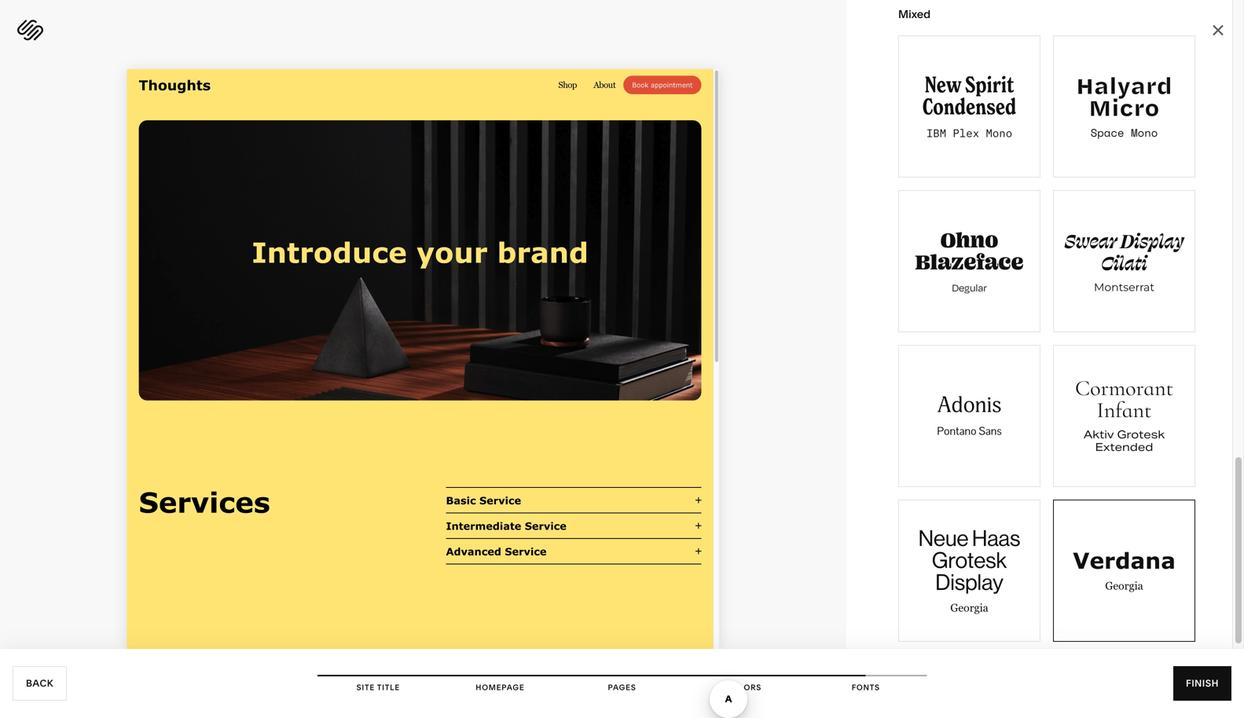 Task type: locate. For each thing, give the bounding box(es) containing it.
1 horizontal spatial grotesk
[[1117, 424, 1165, 448]]

0 horizontal spatial georgia
[[951, 602, 989, 614]]

display
[[1121, 226, 1184, 253], [936, 568, 1004, 596]]

georgia
[[1105, 580, 1144, 592], [951, 602, 989, 614]]

finish
[[1186, 678, 1219, 689]]

1 vertical spatial grotesk
[[932, 546, 1007, 574]]

ohno
[[941, 226, 999, 253]]

georgia down verdana
[[1105, 580, 1144, 592]]

space
[[1091, 125, 1124, 141]]

1 horizontal spatial mono
[[1131, 125, 1158, 141]]

finish button
[[1174, 667, 1232, 701]]

None checkbox
[[1054, 36, 1195, 177], [1054, 191, 1195, 332], [899, 346, 1040, 487], [1054, 346, 1195, 487], [899, 501, 1040, 641], [1054, 36, 1195, 177], [1054, 191, 1195, 332], [899, 346, 1040, 487], [1054, 346, 1195, 487], [899, 501, 1040, 641]]

display down neue
[[936, 568, 1004, 596]]

1 horizontal spatial georgia
[[1105, 580, 1144, 592]]

back button
[[13, 667, 67, 701]]

1 vertical spatial display
[[936, 568, 1004, 596]]

2 mono from the left
[[1131, 125, 1158, 141]]

grotesk inside the neue haas grotesk display georgia
[[932, 546, 1007, 574]]

0 horizontal spatial display
[[936, 568, 1004, 596]]

new spirit condensed ibm plex mono
[[923, 71, 1017, 140]]

0 horizontal spatial grotesk
[[932, 546, 1007, 574]]

1 vertical spatial georgia
[[951, 602, 989, 614]]

grotesk
[[1117, 424, 1165, 448], [932, 546, 1007, 574]]

haas
[[972, 524, 1021, 552]]

site
[[357, 683, 375, 693]]

mono down micro
[[1131, 125, 1158, 141]]

None checkbox
[[899, 36, 1040, 177], [899, 191, 1040, 332], [1054, 501, 1195, 641], [899, 36, 1040, 177], [899, 191, 1040, 332], [1054, 501, 1195, 641]]

1 horizontal spatial display
[[1121, 226, 1184, 253]]

georgia down neue
[[951, 602, 989, 614]]

display up montserrat
[[1121, 226, 1184, 253]]

adonis pontano sans
[[937, 392, 1002, 438]]

fonts
[[852, 683, 880, 693]]

0 vertical spatial display
[[1121, 226, 1184, 253]]

mono
[[986, 125, 1013, 140], [1131, 125, 1158, 141]]

blazeface
[[915, 248, 1024, 275]]

0 vertical spatial georgia
[[1105, 580, 1144, 592]]

georgia inside verdana georgia
[[1105, 580, 1144, 592]]

verdana georgia
[[1073, 547, 1176, 592]]

condensed
[[923, 93, 1017, 121]]

back
[[26, 678, 54, 689]]

extended
[[1095, 437, 1153, 460]]

mono right plex
[[986, 125, 1013, 140]]

0 vertical spatial grotesk
[[1117, 424, 1165, 448]]

adonis
[[937, 392, 1002, 419]]

halyard
[[1076, 68, 1173, 101]]

1 mono from the left
[[986, 125, 1013, 140]]

new
[[925, 71, 961, 99]]

0 horizontal spatial mono
[[986, 125, 1013, 140]]



Task type: describe. For each thing, give the bounding box(es) containing it.
homepage
[[476, 683, 525, 693]]

pages
[[608, 683, 636, 693]]

neue
[[919, 524, 969, 552]]

degular
[[952, 280, 987, 294]]

micro
[[1089, 90, 1160, 123]]

cilati
[[1101, 248, 1147, 275]]

swear display cilati montserrat
[[1065, 226, 1184, 294]]

site title
[[357, 683, 400, 693]]

neue haas grotesk display georgia
[[919, 524, 1021, 614]]

aktiv
[[1084, 424, 1114, 448]]

colors
[[726, 683, 762, 693]]

pontano
[[937, 424, 977, 438]]

mono inside halyard micro space mono
[[1131, 125, 1158, 141]]

infant
[[1097, 397, 1152, 424]]

georgia inside the neue haas grotesk display georgia
[[951, 602, 989, 614]]

halyard micro space mono
[[1076, 68, 1173, 141]]

sans
[[979, 424, 1002, 438]]

spirit
[[965, 71, 1014, 99]]

montserrat
[[1094, 281, 1155, 294]]

ohno blazeface degular
[[915, 226, 1024, 294]]

cormorant infant aktiv grotesk extended
[[1075, 375, 1174, 460]]

display inside the neue haas grotesk display georgia
[[936, 568, 1004, 596]]

mixed
[[898, 7, 931, 21]]

grotesk inside cormorant infant aktiv grotesk extended
[[1117, 424, 1165, 448]]

mono inside new spirit condensed ibm plex mono
[[986, 125, 1013, 140]]

ibm
[[927, 125, 946, 140]]

swear
[[1065, 226, 1118, 253]]

verdana
[[1073, 547, 1176, 574]]

display inside swear display cilati montserrat
[[1121, 226, 1184, 253]]

plex
[[953, 125, 980, 140]]

cormorant
[[1075, 375, 1174, 402]]

title
[[377, 683, 400, 693]]



Task type: vqa. For each thing, say whether or not it's contained in the screenshot.


